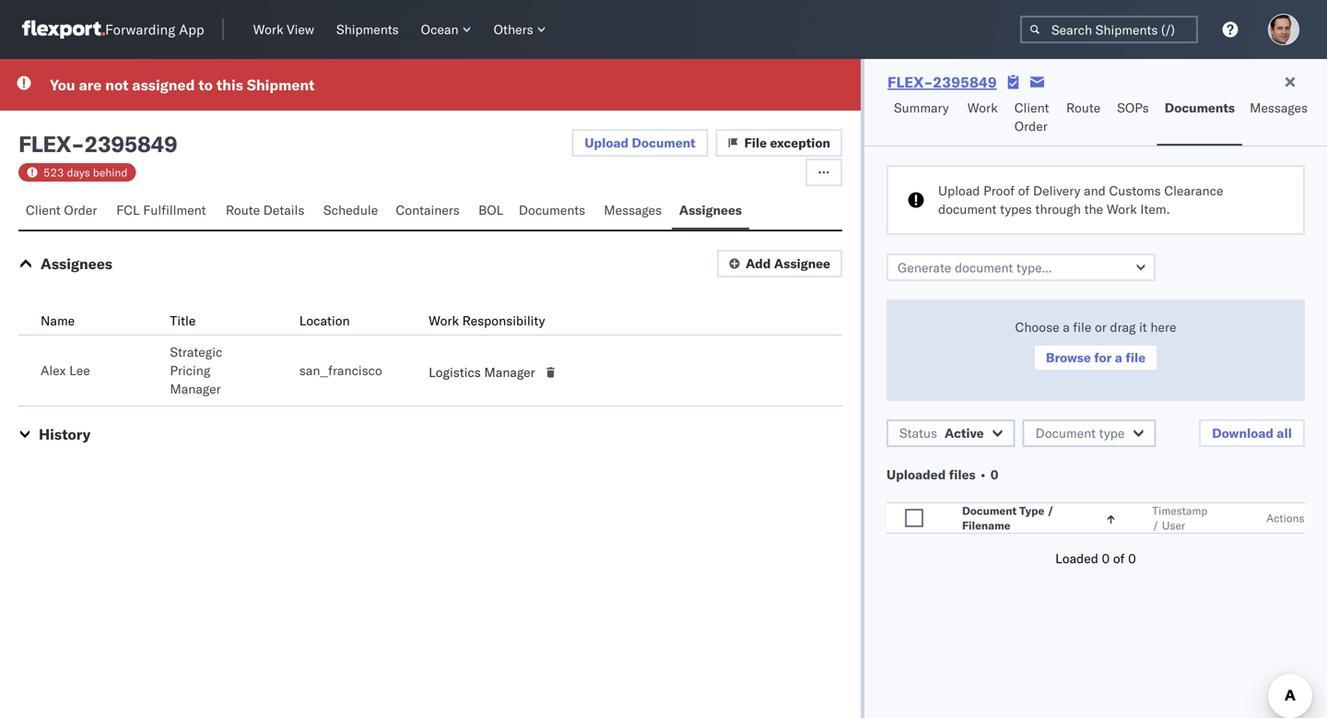 Task type: describe. For each thing, give the bounding box(es) containing it.
download all button
[[1199, 419, 1305, 447]]

timestamp / user button
[[1149, 500, 1230, 533]]

/ inside timestamp / user
[[1152, 518, 1159, 532]]

logistics manager
[[429, 364, 535, 380]]

drag
[[1110, 319, 1136, 335]]

1 vertical spatial order
[[64, 202, 97, 218]]

lee
[[69, 362, 90, 378]]

work responsibility
[[429, 312, 545, 329]]

add
[[746, 255, 771, 271]]

flex-2395849
[[888, 73, 997, 91]]

type
[[1020, 504, 1045, 518]]

document
[[938, 201, 997, 217]]

1 horizontal spatial client order
[[1015, 100, 1049, 134]]

clearance
[[1164, 183, 1224, 199]]

0 vertical spatial client order button
[[1007, 91, 1059, 146]]

0 vertical spatial document
[[632, 135, 696, 151]]

1 vertical spatial client order
[[26, 202, 97, 218]]

ocean
[[421, 21, 459, 37]]

alex lee
[[41, 362, 90, 378]]

strategic pricing manager
[[170, 344, 222, 397]]

uploaded files ∙ 0
[[887, 466, 999, 483]]

sops
[[1117, 100, 1149, 116]]

you are not assigned to this shipment
[[50, 76, 315, 94]]

fcl fulfillment button
[[109, 194, 218, 230]]

document type / filename
[[962, 504, 1054, 532]]

fcl fulfillment
[[116, 202, 206, 218]]

document type button
[[1023, 419, 1156, 447]]

history
[[39, 425, 91, 443]]

browse for a file
[[1046, 349, 1146, 365]]

manager inside strategic pricing manager
[[170, 381, 221, 397]]

assignee
[[774, 255, 831, 271]]

523
[[43, 165, 64, 179]]

1 horizontal spatial messages
[[1250, 100, 1308, 116]]

item.
[[1141, 201, 1170, 217]]

Search Shipments (/) text field
[[1020, 16, 1198, 43]]

you
[[50, 76, 75, 94]]

app
[[179, 21, 204, 38]]

through
[[1036, 201, 1081, 217]]

-
[[71, 130, 84, 158]]

1 vertical spatial assignees
[[41, 254, 112, 273]]

upload proof of delivery and customs clearance document types through the work item.
[[938, 183, 1224, 217]]

file exception
[[744, 135, 831, 151]]

Generate document type... text field
[[887, 253, 1156, 281]]

responsibility
[[462, 312, 545, 329]]

flex - 2395849
[[18, 130, 177, 158]]

work button
[[960, 91, 1007, 146]]

document type / filename button
[[959, 500, 1116, 533]]

status
[[900, 425, 937, 441]]

add assignee
[[746, 255, 831, 271]]

route for route
[[1066, 100, 1101, 116]]

upload for upload proof of delivery and customs clearance document types through the work item.
[[938, 183, 980, 199]]

strategic
[[170, 344, 222, 360]]

0 vertical spatial 2395849
[[933, 73, 997, 91]]

a inside button
[[1115, 349, 1123, 365]]

1 vertical spatial documents
[[519, 202, 586, 218]]

0 horizontal spatial a
[[1063, 319, 1070, 335]]

fulfillment
[[143, 202, 206, 218]]

flex-2395849 link
[[888, 73, 997, 91]]

flex
[[18, 130, 71, 158]]

name
[[41, 312, 75, 329]]

0 horizontal spatial client order button
[[18, 194, 109, 230]]

ocean button
[[414, 18, 479, 41]]

bol
[[479, 202, 503, 218]]

containers button
[[388, 194, 471, 230]]

san_francisco
[[299, 362, 382, 378]]

0 vertical spatial assignees button
[[672, 194, 749, 230]]

to
[[199, 76, 213, 94]]

and
[[1084, 183, 1106, 199]]

forwarding
[[105, 21, 175, 38]]

delivery
[[1033, 183, 1081, 199]]

fcl
[[116, 202, 140, 218]]

1 vertical spatial 2395849
[[84, 130, 177, 158]]

0 horizontal spatial client
[[26, 202, 61, 218]]

all
[[1277, 425, 1292, 441]]

alex
[[41, 362, 66, 378]]

assigned
[[132, 76, 195, 94]]

others button
[[486, 18, 554, 41]]

0 vertical spatial manager
[[484, 364, 535, 380]]

title
[[170, 312, 196, 329]]

0 vertical spatial client
[[1015, 100, 1049, 116]]

summary
[[894, 100, 949, 116]]

shipments
[[336, 21, 399, 37]]

work inside upload proof of delivery and customs clearance document types through the work item.
[[1107, 201, 1137, 217]]

route for route details
[[226, 202, 260, 218]]

filename
[[962, 518, 1011, 532]]

for
[[1094, 349, 1112, 365]]

work for work responsibility
[[429, 312, 459, 329]]

timestamp / user
[[1152, 504, 1208, 532]]

or
[[1095, 319, 1107, 335]]

download
[[1212, 425, 1274, 441]]

shipment
[[247, 76, 315, 94]]

0 vertical spatial assignees
[[679, 202, 742, 218]]

browse
[[1046, 349, 1091, 365]]

bol button
[[471, 194, 511, 230]]



Task type: vqa. For each thing, say whether or not it's contained in the screenshot.
Account to the left
no



Task type: locate. For each thing, give the bounding box(es) containing it.
0 horizontal spatial of
[[1018, 183, 1030, 199]]

0 vertical spatial messages
[[1250, 100, 1308, 116]]

1 vertical spatial file
[[1126, 349, 1146, 365]]

0 horizontal spatial assignees button
[[41, 254, 112, 273]]

order down days
[[64, 202, 97, 218]]

1 vertical spatial a
[[1115, 349, 1123, 365]]

proof
[[984, 183, 1015, 199]]

details
[[263, 202, 305, 218]]

file left or
[[1073, 319, 1092, 335]]

work for work view
[[253, 21, 283, 37]]

0 horizontal spatial /
[[1047, 504, 1054, 518]]

work down customs
[[1107, 201, 1137, 217]]

route button
[[1059, 91, 1110, 146]]

work down flex-2395849 link
[[968, 100, 998, 116]]

1 vertical spatial /
[[1152, 518, 1159, 532]]

days
[[67, 165, 90, 179]]

upload document button
[[572, 129, 709, 157]]

file
[[744, 135, 767, 151]]

work left view
[[253, 21, 283, 37]]

work for work
[[968, 100, 998, 116]]

1 horizontal spatial 2395849
[[933, 73, 997, 91]]

file inside button
[[1126, 349, 1146, 365]]

summary button
[[887, 91, 960, 146]]

0 vertical spatial documents
[[1165, 100, 1235, 116]]

None checkbox
[[905, 509, 924, 527]]

the
[[1085, 201, 1104, 217]]

0 vertical spatial a
[[1063, 319, 1070, 335]]

0 horizontal spatial manager
[[170, 381, 221, 397]]

documents
[[1165, 100, 1235, 116], [519, 202, 586, 218]]

0 horizontal spatial client order
[[26, 202, 97, 218]]

route inside "button"
[[226, 202, 260, 218]]

messages
[[1250, 100, 1308, 116], [604, 202, 662, 218]]

2395849 up behind
[[84, 130, 177, 158]]

of right loaded
[[1113, 550, 1125, 566]]

1 horizontal spatial client order button
[[1007, 91, 1059, 146]]

order
[[1015, 118, 1048, 134], [64, 202, 97, 218]]

0 vertical spatial order
[[1015, 118, 1048, 134]]

0 vertical spatial route
[[1066, 100, 1101, 116]]

0 horizontal spatial assignees
[[41, 254, 112, 273]]

of inside upload proof of delivery and customs clearance document types through the work item.
[[1018, 183, 1030, 199]]

work view link
[[246, 18, 322, 41]]

document inside document type / filename
[[962, 504, 1017, 518]]

1 vertical spatial assignees button
[[41, 254, 112, 273]]

1 vertical spatial route
[[226, 202, 260, 218]]

file down it
[[1126, 349, 1146, 365]]

0 horizontal spatial documents button
[[511, 194, 597, 230]]

of for proof
[[1018, 183, 1030, 199]]

route details button
[[218, 194, 316, 230]]

this
[[216, 76, 243, 94]]

2 horizontal spatial 0
[[1128, 550, 1136, 566]]

assignees up 'name'
[[41, 254, 112, 273]]

messages button
[[1243, 91, 1318, 146], [597, 194, 672, 230]]

route
[[1066, 100, 1101, 116], [226, 202, 260, 218]]

0 horizontal spatial messages
[[604, 202, 662, 218]]

documents button right bol
[[511, 194, 597, 230]]

/ left 'user'
[[1152, 518, 1159, 532]]

/ inside document type / filename
[[1047, 504, 1054, 518]]

1 horizontal spatial manager
[[484, 364, 535, 380]]

1 horizontal spatial file
[[1126, 349, 1146, 365]]

0 horizontal spatial documents
[[519, 202, 586, 218]]

work up logistics
[[429, 312, 459, 329]]

user
[[1162, 518, 1186, 532]]

file
[[1073, 319, 1092, 335], [1126, 349, 1146, 365]]

1 vertical spatial manager
[[170, 381, 221, 397]]

history button
[[39, 425, 91, 443]]

browse for a file button
[[1033, 344, 1159, 371]]

route left the sops
[[1066, 100, 1101, 116]]

of up types at the right
[[1018, 183, 1030, 199]]

2395849
[[933, 73, 997, 91], [84, 130, 177, 158]]

upload
[[585, 135, 629, 151], [938, 183, 980, 199]]

0 vertical spatial file
[[1073, 319, 1092, 335]]

1 horizontal spatial 0
[[1102, 550, 1110, 566]]

work
[[253, 21, 283, 37], [968, 100, 998, 116], [1107, 201, 1137, 217], [429, 312, 459, 329]]

assignees button up 'name'
[[41, 254, 112, 273]]

manager down responsibility in the top of the page
[[484, 364, 535, 380]]

file exception button
[[716, 129, 843, 157], [716, 129, 843, 157]]

manager
[[484, 364, 535, 380], [170, 381, 221, 397]]

document up filename at the right bottom of page
[[962, 504, 1017, 518]]

0 horizontal spatial 0
[[991, 466, 999, 483]]

route left details
[[226, 202, 260, 218]]

2 horizontal spatial document
[[1036, 425, 1096, 441]]

document for document type / filename
[[962, 504, 1017, 518]]

work inside button
[[968, 100, 998, 116]]

client order button down 523
[[18, 194, 109, 230]]

0 horizontal spatial messages button
[[597, 194, 672, 230]]

1 horizontal spatial documents
[[1165, 100, 1235, 116]]

schedule button
[[316, 194, 388, 230]]

upload inside button
[[585, 135, 629, 151]]

0 horizontal spatial file
[[1073, 319, 1092, 335]]

∙
[[979, 466, 987, 483]]

active
[[945, 425, 984, 441]]

files
[[949, 466, 976, 483]]

containers
[[396, 202, 460, 218]]

behind
[[93, 165, 128, 179]]

forwarding app link
[[22, 20, 204, 39]]

0 horizontal spatial order
[[64, 202, 97, 218]]

order right work button
[[1015, 118, 1048, 134]]

0 for ∙
[[991, 466, 999, 483]]

1 horizontal spatial upload
[[938, 183, 980, 199]]

1 vertical spatial messages button
[[597, 194, 672, 230]]

type
[[1099, 425, 1125, 441]]

sops button
[[1110, 91, 1157, 146]]

0 for of
[[1128, 550, 1136, 566]]

of for 0
[[1113, 550, 1125, 566]]

of
[[1018, 183, 1030, 199], [1113, 550, 1125, 566]]

loaded 0 of 0
[[1056, 550, 1136, 566]]

1 vertical spatial messages
[[604, 202, 662, 218]]

0 vertical spatial documents button
[[1157, 91, 1243, 146]]

0 horizontal spatial document
[[632, 135, 696, 151]]

assignees button
[[672, 194, 749, 230], [41, 254, 112, 273]]

1 vertical spatial document
[[1036, 425, 1096, 441]]

0 horizontal spatial upload
[[585, 135, 629, 151]]

customs
[[1109, 183, 1161, 199]]

1 horizontal spatial order
[[1015, 118, 1048, 134]]

1 horizontal spatial messages button
[[1243, 91, 1318, 146]]

logistics
[[429, 364, 481, 380]]

1 vertical spatial client order button
[[18, 194, 109, 230]]

pricing
[[170, 362, 210, 378]]

1 horizontal spatial documents button
[[1157, 91, 1243, 146]]

assignees up add assignee button at the right
[[679, 202, 742, 218]]

0 vertical spatial of
[[1018, 183, 1030, 199]]

choose a file or drag it here
[[1015, 319, 1177, 335]]

flex-
[[888, 73, 933, 91]]

document for document type
[[1036, 425, 1096, 441]]

here
[[1151, 319, 1177, 335]]

location
[[299, 312, 350, 329]]

/ right 'type'
[[1047, 504, 1054, 518]]

others
[[494, 21, 533, 37]]

2 vertical spatial document
[[962, 504, 1017, 518]]

1 vertical spatial documents button
[[511, 194, 597, 230]]

status active
[[900, 425, 984, 441]]

0 vertical spatial upload
[[585, 135, 629, 151]]

shipments link
[[329, 18, 406, 41]]

timestamp
[[1152, 504, 1208, 518]]

upload document
[[585, 135, 696, 151]]

document type
[[1036, 425, 1125, 441]]

document left "type"
[[1036, 425, 1096, 441]]

client order down 523
[[26, 202, 97, 218]]

client order
[[1015, 100, 1049, 134], [26, 202, 97, 218]]

documents right the sops
[[1165, 100, 1235, 116]]

route inside button
[[1066, 100, 1101, 116]]

1 horizontal spatial document
[[962, 504, 1017, 518]]

flexport. image
[[22, 20, 105, 39]]

a right choose
[[1063, 319, 1070, 335]]

download all
[[1212, 425, 1292, 441]]

assignees
[[679, 202, 742, 218], [41, 254, 112, 273]]

documents button right the sops
[[1157, 91, 1243, 146]]

1 horizontal spatial assignees
[[679, 202, 742, 218]]

1 vertical spatial upload
[[938, 183, 980, 199]]

loaded
[[1056, 550, 1099, 566]]

1 horizontal spatial a
[[1115, 349, 1123, 365]]

client order button up delivery
[[1007, 91, 1059, 146]]

1 horizontal spatial of
[[1113, 550, 1125, 566]]

1 vertical spatial of
[[1113, 550, 1125, 566]]

1 horizontal spatial /
[[1152, 518, 1159, 532]]

client order right work button
[[1015, 100, 1049, 134]]

order inside client order
[[1015, 118, 1048, 134]]

forwarding app
[[105, 21, 204, 38]]

manager down pricing
[[170, 381, 221, 397]]

client right work button
[[1015, 100, 1049, 116]]

are
[[79, 76, 102, 94]]

1 horizontal spatial assignees button
[[672, 194, 749, 230]]

upload for upload document
[[585, 135, 629, 151]]

document left file
[[632, 135, 696, 151]]

a
[[1063, 319, 1070, 335], [1115, 349, 1123, 365]]

0 vertical spatial client order
[[1015, 100, 1049, 134]]

upload inside upload proof of delivery and customs clearance document types through the work item.
[[938, 183, 980, 199]]

documents right "bol" button
[[519, 202, 586, 218]]

client down 523
[[26, 202, 61, 218]]

0 horizontal spatial 2395849
[[84, 130, 177, 158]]

actions
[[1267, 511, 1305, 525]]

uploaded
[[887, 466, 946, 483]]

assignees button up add
[[672, 194, 749, 230]]

1 horizontal spatial route
[[1066, 100, 1101, 116]]

route details
[[226, 202, 305, 218]]

choose
[[1015, 319, 1060, 335]]

2395849 up summary
[[933, 73, 997, 91]]

it
[[1139, 319, 1147, 335]]

1 vertical spatial client
[[26, 202, 61, 218]]

0 vertical spatial /
[[1047, 504, 1054, 518]]

client
[[1015, 100, 1049, 116], [26, 202, 61, 218]]

0 vertical spatial messages button
[[1243, 91, 1318, 146]]

0 horizontal spatial route
[[226, 202, 260, 218]]

a right for
[[1115, 349, 1123, 365]]

1 horizontal spatial client
[[1015, 100, 1049, 116]]

exception
[[770, 135, 831, 151]]



